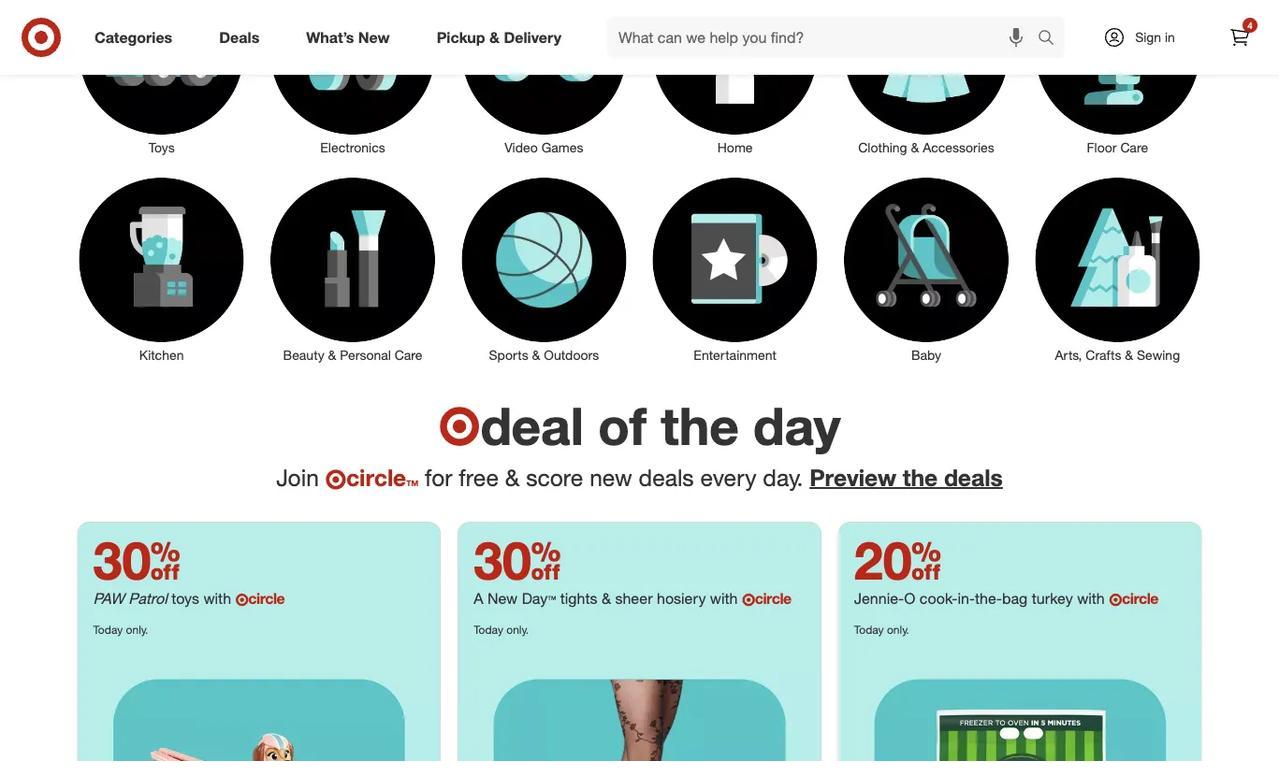 Task type: locate. For each thing, give the bounding box(es) containing it.
& right beauty
[[328, 347, 336, 364]]

clothing & accessories
[[858, 139, 995, 156]]

2 today only. from the left
[[474, 623, 529, 637]]

1 horizontal spatial new
[[488, 590, 518, 608]]

2 deals from the left
[[944, 464, 1003, 492]]

circle right hosiery
[[755, 590, 791, 608]]

the right preview
[[903, 464, 938, 492]]

sign
[[1135, 29, 1161, 45]]

1 horizontal spatial 30
[[474, 529, 561, 592]]

0 horizontal spatial target deal of the day image
[[78, 645, 440, 762]]

circle
[[346, 464, 406, 492], [248, 590, 285, 608], [755, 590, 791, 608], [1122, 590, 1159, 608]]

1 horizontal spatial care
[[1121, 139, 1148, 156]]

new right 'a'
[[488, 590, 518, 608]]

what's new link
[[290, 17, 413, 58]]

sign in link
[[1087, 17, 1204, 58]]

target deal of the day image
[[839, 645, 1201, 762], [78, 645, 440, 762], [459, 645, 821, 762]]

deals
[[639, 464, 694, 492], [944, 464, 1003, 492]]

2 target deal of the day image from the left
[[78, 645, 440, 762]]

sewing
[[1137, 347, 1180, 364]]

0 horizontal spatial today
[[93, 623, 123, 637]]

new
[[358, 28, 390, 46], [488, 590, 518, 608]]

1 today only. from the left
[[93, 623, 148, 637]]

personal
[[340, 347, 391, 364]]

1 horizontal spatial deals
[[944, 464, 1003, 492]]

join
[[276, 464, 319, 492]]

& right clothing
[[911, 139, 919, 156]]

2 horizontal spatial target deal of the day image
[[839, 645, 1201, 762]]

today down 'a'
[[474, 623, 503, 637]]

2 today from the left
[[474, 623, 503, 637]]

today only.
[[93, 623, 148, 637], [474, 623, 529, 637], [854, 623, 909, 637]]

paw patrol toys with
[[93, 590, 235, 608]]

30 for a new day
[[474, 529, 561, 592]]

today for jennie-o cook-in-the-bag turkey with
[[854, 623, 884, 637]]

today down paw
[[93, 623, 123, 637]]

1 vertical spatial new
[[488, 590, 518, 608]]

0 vertical spatial new
[[358, 28, 390, 46]]

1 only. from the left
[[126, 623, 148, 637]]

only. for a new day
[[507, 623, 529, 637]]

0 horizontal spatial with
[[203, 590, 231, 608]]

bag
[[1002, 590, 1028, 608]]

& right free
[[505, 464, 520, 492]]

deals link
[[203, 17, 283, 58]]

today only. down jennie- at the right bottom
[[854, 623, 909, 637]]

1 horizontal spatial the
[[903, 464, 938, 492]]

2 with from the left
[[710, 590, 738, 608]]

with right toys
[[203, 590, 231, 608]]

sports
[[489, 347, 529, 364]]

with
[[203, 590, 231, 608], [710, 590, 738, 608], [1077, 590, 1105, 608]]

today down jennie- at the right bottom
[[854, 623, 884, 637]]

3 target deal of the day image from the left
[[459, 645, 821, 762]]

30 for paw patrol
[[93, 529, 181, 592]]

today only. for jennie-o cook-in-the-bag turkey with
[[854, 623, 909, 637]]

target deal of the day image for a new day
[[459, 645, 821, 762]]

baby link
[[831, 174, 1022, 365]]

◎
[[325, 468, 346, 491]]

deals
[[219, 28, 259, 46]]

1 horizontal spatial with
[[710, 590, 738, 608]]

care right personal
[[395, 347, 422, 364]]

circle inside ¬ deal of the day join ◎ circle tm for free & score new deals every day. preview the deals
[[346, 464, 406, 492]]

baby
[[911, 347, 942, 364]]

0 horizontal spatial care
[[395, 347, 422, 364]]

video
[[505, 139, 538, 156]]

circle right toys
[[248, 590, 285, 608]]

2 horizontal spatial only.
[[887, 623, 909, 637]]

new right "what's"
[[358, 28, 390, 46]]

1 30 from the left
[[93, 529, 181, 592]]

only. down 'day'
[[507, 623, 529, 637]]

video games
[[505, 139, 583, 156]]

& right crafts
[[1125, 347, 1133, 364]]

toys link
[[66, 0, 257, 157]]

target deal of the day image for paw patrol
[[78, 645, 440, 762]]

today only. down 'a'
[[474, 623, 529, 637]]

0 horizontal spatial new
[[358, 28, 390, 46]]

only.
[[126, 623, 148, 637], [507, 623, 529, 637], [887, 623, 909, 637]]

turkey
[[1032, 590, 1073, 608]]

0 vertical spatial the
[[661, 395, 739, 457]]

patrol
[[128, 590, 167, 608]]

& right sports
[[532, 347, 540, 364]]

2 only. from the left
[[507, 623, 529, 637]]

2 horizontal spatial today
[[854, 623, 884, 637]]

2 horizontal spatial today only.
[[854, 623, 909, 637]]

1 horizontal spatial only.
[[507, 623, 529, 637]]

pickup
[[437, 28, 485, 46]]

0 horizontal spatial 30
[[93, 529, 181, 592]]

1 today from the left
[[93, 623, 123, 637]]

categories link
[[79, 17, 196, 58]]

every
[[700, 464, 757, 492]]

1 deals from the left
[[639, 464, 694, 492]]

care right floor
[[1121, 139, 1148, 156]]

only. for jennie-o cook-in-the-bag turkey with
[[887, 623, 909, 637]]

& inside ¬ deal of the day join ◎ circle tm for free & score new deals every day. preview the deals
[[505, 464, 520, 492]]

1 horizontal spatial today only.
[[474, 623, 529, 637]]

1 vertical spatial care
[[395, 347, 422, 364]]

today
[[93, 623, 123, 637], [474, 623, 503, 637], [854, 623, 884, 637]]

1 horizontal spatial target deal of the day image
[[459, 645, 821, 762]]

tm
[[406, 478, 419, 488]]

the up every
[[661, 395, 739, 457]]

accessories
[[923, 139, 995, 156]]

3 today from the left
[[854, 623, 884, 637]]

with right turkey
[[1077, 590, 1105, 608]]

new for a
[[488, 590, 518, 608]]

care
[[1121, 139, 1148, 156], [395, 347, 422, 364]]

0 horizontal spatial today only.
[[93, 623, 148, 637]]

0 horizontal spatial the
[[661, 395, 739, 457]]

2 30 from the left
[[474, 529, 561, 592]]

today only. down paw
[[93, 623, 148, 637]]

kitchen link
[[66, 174, 257, 365]]

1 horizontal spatial today
[[474, 623, 503, 637]]

0 horizontal spatial deals
[[639, 464, 694, 492]]

only. down patrol
[[126, 623, 148, 637]]

crafts
[[1086, 347, 1122, 364]]

only. down o
[[887, 623, 909, 637]]

preview
[[810, 464, 897, 492]]

circle left 'for'
[[346, 464, 406, 492]]

sports & outdoors
[[489, 347, 599, 364]]

home
[[718, 139, 753, 156]]

0 horizontal spatial only.
[[126, 623, 148, 637]]

arts, crafts & sewing link
[[1022, 174, 1213, 365]]

beauty
[[283, 347, 324, 364]]

jennie-o cook-in-the-bag turkey with
[[854, 590, 1109, 608]]

of
[[598, 395, 647, 457]]

with right hosiery
[[710, 590, 738, 608]]

toys
[[149, 139, 175, 156]]

electronics
[[320, 139, 385, 156]]

2 horizontal spatial with
[[1077, 590, 1105, 608]]

free
[[459, 464, 499, 492]]

arts,
[[1055, 347, 1082, 364]]

the
[[661, 395, 739, 457], [903, 464, 938, 492]]

paw
[[93, 590, 124, 608]]

3 only. from the left
[[887, 623, 909, 637]]

1 target deal of the day image from the left
[[839, 645, 1201, 762]]

3 today only. from the left
[[854, 623, 909, 637]]

a new day ™ tights & sheer hosiery with
[[474, 590, 742, 608]]

beauty & personal care link
[[257, 174, 448, 365]]

30
[[93, 529, 181, 592], [474, 529, 561, 592]]

& right tights
[[602, 590, 611, 608]]

pickup & delivery
[[437, 28, 562, 46]]

&
[[489, 28, 500, 46], [911, 139, 919, 156], [328, 347, 336, 364], [532, 347, 540, 364], [1125, 347, 1133, 364], [505, 464, 520, 492], [602, 590, 611, 608]]



Task type: describe. For each thing, give the bounding box(es) containing it.
target deal of the day image for jennie-o cook-in-the-bag turkey with
[[839, 645, 1201, 762]]

what's new
[[306, 28, 390, 46]]

a
[[474, 590, 483, 608]]

0 vertical spatial care
[[1121, 139, 1148, 156]]

in-
[[958, 590, 975, 608]]

search
[[1029, 30, 1074, 48]]

today only. for paw patrol
[[93, 623, 148, 637]]

tights
[[560, 590, 598, 608]]

¬
[[439, 395, 480, 457]]

hosiery
[[657, 590, 706, 608]]

& right pickup
[[489, 28, 500, 46]]

™
[[548, 590, 556, 608]]

beauty & personal care
[[283, 347, 422, 364]]

floor care
[[1087, 139, 1148, 156]]

o
[[904, 590, 916, 608]]

search button
[[1029, 17, 1074, 62]]

deal
[[480, 395, 584, 457]]

for
[[425, 464, 452, 492]]

floor
[[1087, 139, 1117, 156]]

video games link
[[448, 0, 640, 157]]

¬ deal of the day join ◎ circle tm for free & score new deals every day. preview the deals
[[276, 395, 1003, 492]]

1 vertical spatial the
[[903, 464, 938, 492]]

day
[[522, 590, 548, 608]]

1 with from the left
[[203, 590, 231, 608]]

3 with from the left
[[1077, 590, 1105, 608]]

sports & outdoors link
[[448, 174, 640, 365]]

categories
[[95, 28, 172, 46]]

day.
[[763, 464, 803, 492]]

what's
[[306, 28, 354, 46]]

the-
[[975, 590, 1002, 608]]

cook-
[[920, 590, 958, 608]]

sheer
[[615, 590, 653, 608]]

today for paw patrol
[[93, 623, 123, 637]]

today only. for a new day
[[474, 623, 529, 637]]

day
[[753, 395, 841, 457]]

clothing & accessories link
[[831, 0, 1022, 157]]

4 link
[[1219, 17, 1261, 58]]

kitchen
[[139, 347, 184, 364]]

4
[[1248, 19, 1253, 31]]

What can we help you find? suggestions appear below search field
[[607, 17, 1043, 58]]

in
[[1165, 29, 1175, 45]]

entertainment link
[[640, 174, 831, 365]]

pickup & delivery link
[[421, 17, 585, 58]]

circle right turkey
[[1122, 590, 1159, 608]]

clothing
[[858, 139, 907, 156]]

new for what's
[[358, 28, 390, 46]]

delivery
[[504, 28, 562, 46]]

electronics link
[[257, 0, 448, 157]]

games
[[542, 139, 583, 156]]

toys
[[171, 590, 199, 608]]

entertainment
[[694, 347, 777, 364]]

only. for paw patrol
[[126, 623, 148, 637]]

today for a new day
[[474, 623, 503, 637]]

outdoors
[[544, 347, 599, 364]]

floor care link
[[1022, 0, 1213, 157]]

score
[[526, 464, 583, 492]]

home link
[[640, 0, 831, 157]]

sign in
[[1135, 29, 1175, 45]]

new
[[590, 464, 632, 492]]

arts, crafts & sewing
[[1055, 347, 1180, 364]]

jennie-
[[854, 590, 904, 608]]

20
[[854, 529, 942, 592]]



Task type: vqa. For each thing, say whether or not it's contained in the screenshot.
middle the Valley
no



